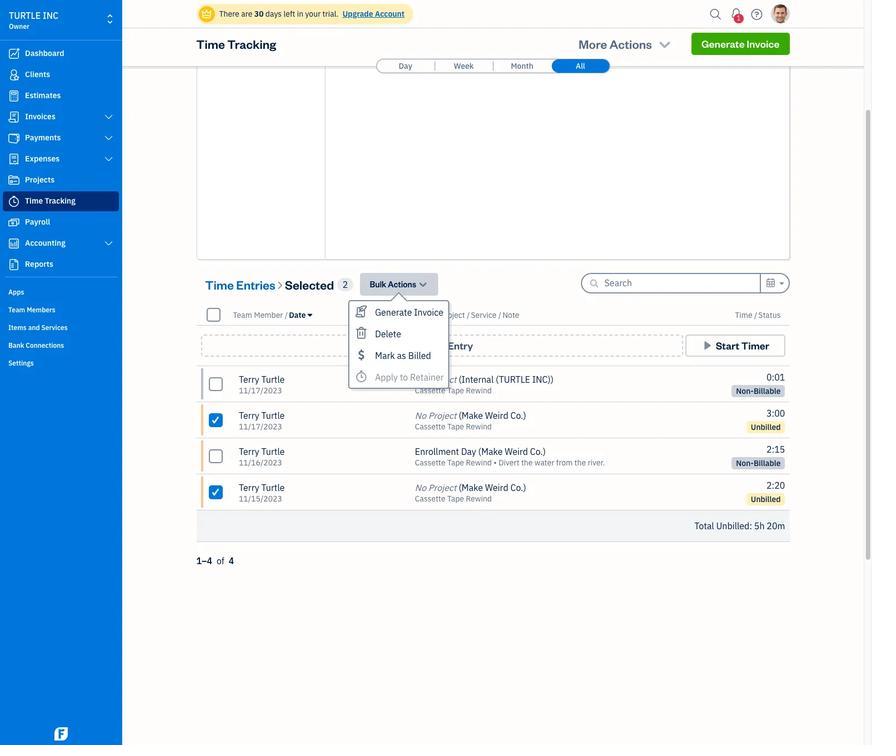 Task type: describe. For each thing, give the bounding box(es) containing it.
inc)
[[532, 374, 551, 385]]

service
[[471, 310, 497, 320]]

week
[[454, 61, 474, 71]]

0 vertical spatial generate invoice
[[701, 37, 780, 50]]

delete
[[375, 329, 401, 340]]

make for 3:00
[[462, 410, 483, 422]]

of
[[217, 556, 224, 567]]

selected
[[285, 277, 334, 292]]

time link
[[735, 310, 754, 320]]

members
[[27, 306, 55, 314]]

bulk actions button
[[360, 273, 438, 296]]

no for 0:01
[[415, 374, 426, 385]]

no project ( make weird co. ) cassette tape rewind for 2:20
[[415, 483, 526, 504]]

5 / from the left
[[754, 310, 757, 320]]

apps
[[8, 288, 24, 297]]

) for 2:15
[[543, 447, 546, 458]]

there
[[219, 9, 239, 19]]

expenses
[[25, 154, 60, 164]]

new entry
[[425, 339, 473, 352]]

project for 3:00
[[428, 410, 457, 422]]

co. for 2:20
[[510, 483, 523, 494]]

2 the from the left
[[574, 458, 586, 468]]

delete button
[[350, 323, 448, 345]]

dashboard link
[[3, 44, 119, 64]]

timer
[[741, 339, 769, 352]]

there are 30 days left in your trial. upgrade account
[[219, 9, 405, 19]]

timer image
[[7, 196, 21, 207]]

caretdown image inside the date link
[[308, 311, 312, 320]]

rewind for 3:00
[[466, 422, 492, 432]]

11/17/2023 for make
[[239, 422, 282, 432]]

team member /
[[233, 310, 288, 320]]

team members
[[8, 306, 55, 314]]

inc
[[43, 10, 58, 21]]

note link
[[502, 310, 519, 320]]

1 horizontal spatial time tracking
[[196, 36, 276, 52]]

internal
[[462, 374, 494, 385]]

actions for bulk actions
[[388, 279, 416, 290]]

time tracking inside main element
[[25, 196, 76, 206]]

team for team members
[[8, 306, 25, 314]]

1 the from the left
[[521, 458, 533, 468]]

billed
[[408, 350, 431, 362]]

1–4 of 4
[[196, 556, 234, 567]]

non- for 0:01
[[736, 387, 754, 397]]

turtle for 3:00
[[261, 410, 285, 422]]

turtle inc owner
[[9, 10, 58, 31]]

chevron large down image for payments
[[104, 134, 114, 143]]

Search text field
[[604, 274, 760, 292]]

turtle for 2:15
[[261, 447, 285, 458]]

chevron large down image
[[104, 113, 114, 122]]

unbilled for 2:20
[[751, 495, 781, 505]]

bulk
[[370, 279, 386, 290]]

owner
[[9, 22, 29, 31]]

invite your team button
[[197, 18, 325, 49]]

payroll
[[25, 217, 50, 227]]

turtle for 2:20
[[261, 483, 285, 494]]

accounting link
[[3, 234, 119, 254]]

terry turtle 11/16/2023
[[239, 447, 285, 468]]

7h 36m button
[[197, 0, 325, 18]]

5h
[[754, 521, 765, 532]]

7h 36m
[[228, 3, 255, 13]]

project link
[[440, 310, 467, 320]]

upgrade
[[343, 9, 373, 19]]

1 vertical spatial invoice
[[414, 307, 443, 318]]

terry turtle 11/17/2023 for make weird co.
[[239, 410, 285, 432]]

total
[[694, 521, 714, 532]]

plus image
[[411, 340, 423, 352]]

( for 2:20
[[459, 483, 462, 494]]

start timer button
[[685, 335, 785, 357]]

weird for 3:00
[[485, 410, 508, 422]]

) for 2:20
[[523, 483, 526, 494]]

day link
[[377, 59, 434, 73]]

no project ( make weird co. ) cassette tape rewind for 3:00
[[415, 410, 526, 432]]

0:01
[[767, 372, 785, 383]]

time tracking link
[[3, 192, 119, 212]]

terry turtle 11/17/2023 for internal (turtle inc)
[[239, 374, 285, 396]]

no for 2:20
[[415, 483, 426, 494]]

clients
[[25, 69, 50, 79]]

billable for 2:15
[[754, 459, 781, 469]]

dashboard
[[25, 48, 64, 58]]

date
[[289, 310, 306, 320]]

cassette for 2:20
[[415, 494, 445, 504]]

your
[[253, 27, 271, 38]]

water
[[534, 458, 554, 468]]

cassette for 2:15
[[415, 458, 445, 468]]

date link
[[289, 310, 312, 320]]

chart image
[[7, 238, 21, 249]]

new
[[425, 339, 446, 352]]

status link
[[758, 310, 781, 320]]

service link
[[471, 310, 498, 320]]

apply to retainer
[[375, 372, 444, 383]]

freshbooks image
[[52, 728, 70, 742]]

mark as billed
[[375, 350, 431, 362]]

enrollment
[[415, 447, 459, 458]]

entry
[[448, 339, 473, 352]]

0:01 non-billable
[[736, 372, 785, 397]]

go to help image
[[748, 6, 766, 22]]

bank connections link
[[3, 337, 119, 354]]

retainer
[[410, 372, 444, 383]]

report image
[[7, 259, 21, 270]]

dashboard image
[[7, 48, 21, 59]]

month
[[511, 61, 533, 71]]

tape for 0:01
[[447, 386, 464, 396]]

( for 3:00
[[459, 410, 462, 422]]

time / status
[[735, 310, 781, 320]]

from
[[556, 458, 573, 468]]

3:00 unbilled
[[751, 408, 785, 433]]

more
[[579, 36, 607, 52]]

expenses link
[[3, 149, 119, 169]]

start
[[716, 339, 739, 352]]

more actions button
[[569, 31, 682, 57]]

make for 2:15
[[481, 447, 503, 458]]

4 / from the left
[[498, 310, 501, 320]]

2:20
[[767, 480, 785, 492]]

36m
[[239, 3, 255, 13]]

terry for 3:00
[[239, 410, 259, 422]]

( for 0:01
[[459, 374, 462, 385]]

river.
[[588, 458, 605, 468]]

invoice image
[[7, 112, 21, 123]]

main element
[[0, 0, 150, 746]]

cassette for 3:00
[[415, 422, 445, 432]]

are
[[241, 9, 252, 19]]

terry for 2:15
[[239, 447, 259, 458]]



Task type: locate. For each thing, give the bounding box(es) containing it.
1 vertical spatial chevron large down image
[[104, 155, 114, 164]]

expense image
[[7, 154, 21, 165]]

co. for 2:15
[[530, 447, 543, 458]]

tape for 3:00
[[447, 422, 464, 432]]

status
[[758, 310, 781, 320]]

3 cassette from the top
[[415, 458, 445, 468]]

0 horizontal spatial actions
[[388, 279, 416, 290]]

time tracking down there
[[196, 36, 276, 52]]

1 unbilled from the top
[[751, 423, 781, 433]]

) inside the enrollment day ( make weird co. ) cassette tape rewind • divert the water from the river.
[[543, 447, 546, 458]]

( inside the enrollment day ( make weird co. ) cassette tape rewind • divert the water from the river.
[[478, 447, 481, 458]]

invoice down 'go to help' image
[[747, 37, 780, 50]]

tracking down projects link
[[45, 196, 76, 206]]

non- inside 2:15 non-billable
[[736, 459, 754, 469]]

connections
[[26, 342, 64, 350]]

1 vertical spatial no
[[415, 410, 426, 422]]

settings
[[8, 359, 34, 368]]

1 horizontal spatial generate invoice
[[701, 37, 780, 50]]

cassette inside the enrollment day ( make weird co. ) cassette tape rewind • divert the water from the river.
[[415, 458, 445, 468]]

the right from
[[574, 458, 586, 468]]

payment image
[[7, 133, 21, 144]]

rewind inside the no project ( internal (turtle inc) ) cassette tape rewind
[[466, 386, 492, 396]]

co. inside the enrollment day ( make weird co. ) cassette tape rewind • divert the water from the river.
[[530, 447, 543, 458]]

2 turtle from the top
[[261, 410, 285, 422]]

generate invoice up delete button
[[375, 307, 443, 318]]

1 vertical spatial actions
[[388, 279, 416, 290]]

reports
[[25, 259, 53, 269]]

invoices link
[[3, 107, 119, 127]]

start timer
[[716, 339, 769, 352]]

billable
[[754, 387, 781, 397], [754, 459, 781, 469]]

0 vertical spatial day
[[399, 61, 412, 71]]

new entry button
[[201, 335, 683, 357]]

3 chevron large down image from the top
[[104, 239, 114, 248]]

day down account
[[399, 61, 412, 71]]

crown image
[[201, 8, 212, 20]]

unbilled
[[751, 423, 781, 433], [751, 495, 781, 505]]

generate invoice
[[701, 37, 780, 50], [375, 307, 443, 318]]

generate invoice button down 1
[[691, 33, 790, 55]]

1 button
[[727, 3, 745, 25]]

1 horizontal spatial invoice
[[747, 37, 780, 50]]

turtle
[[261, 374, 285, 385], [261, 410, 285, 422], [261, 447, 285, 458], [261, 483, 285, 494]]

projects
[[25, 175, 55, 185]]

time entries button
[[205, 276, 275, 294]]

0 vertical spatial 11/17/2023
[[239, 386, 282, 396]]

3 tape from the top
[[447, 458, 464, 468]]

1 no from the top
[[415, 374, 426, 385]]

unbilled down 2:20
[[751, 495, 781, 505]]

search image
[[707, 6, 725, 22]]

chevrondown image
[[418, 279, 428, 290]]

0 vertical spatial co.
[[510, 410, 523, 422]]

1 horizontal spatial generate
[[701, 37, 745, 50]]

1 vertical spatial terry turtle 11/17/2023
[[239, 410, 285, 432]]

/ left date
[[285, 310, 288, 320]]

tracking inside main element
[[45, 196, 76, 206]]

client / project / service / note
[[414, 310, 519, 320]]

no for 3:00
[[415, 410, 426, 422]]

upgrade account link
[[340, 9, 405, 19]]

tape inside the no project ( internal (turtle inc) ) cassette tape rewind
[[447, 386, 464, 396]]

2 no from the top
[[415, 410, 426, 422]]

billable for 0:01
[[754, 387, 781, 397]]

team down left
[[273, 27, 295, 38]]

) for 0:01
[[551, 374, 554, 385]]

tape for 2:15
[[447, 458, 464, 468]]

all
[[576, 61, 585, 71]]

member
[[254, 310, 283, 320]]

4 rewind from the top
[[466, 494, 492, 504]]

) right (turtle in the right bottom of the page
[[551, 374, 554, 385]]

project image
[[7, 175, 21, 186]]

accounting
[[25, 238, 66, 248]]

chevron large down image
[[104, 134, 114, 143], [104, 155, 114, 164], [104, 239, 114, 248]]

2 vertical spatial no
[[415, 483, 426, 494]]

2 vertical spatial make
[[462, 483, 483, 494]]

team members link
[[3, 302, 119, 318]]

1 vertical spatial caretdown image
[[308, 311, 312, 320]]

time left "entries"
[[205, 277, 234, 292]]

2:15
[[767, 444, 785, 455]]

1 non- from the top
[[736, 387, 754, 397]]

make for 2:20
[[462, 483, 483, 494]]

co. up 'water'
[[530, 447, 543, 458]]

0 vertical spatial unbilled
[[751, 423, 781, 433]]

actions left chevrondown image
[[388, 279, 416, 290]]

2 vertical spatial co.
[[510, 483, 523, 494]]

terry turtle 11/15/2023
[[239, 483, 285, 504]]

1 vertical spatial generate
[[375, 307, 412, 318]]

2:15 non-billable
[[736, 444, 785, 469]]

project down "enrollment"
[[428, 483, 457, 494]]

2 chevron large down image from the top
[[104, 155, 114, 164]]

actions for more actions
[[610, 36, 652, 52]]

1 cassette from the top
[[415, 386, 445, 396]]

2 horizontal spatial team
[[273, 27, 295, 38]]

project down billed
[[428, 374, 457, 385]]

2 terry turtle 11/17/2023 from the top
[[239, 410, 285, 432]]

/ left note at top
[[498, 310, 501, 320]]

in
[[297, 9, 303, 19]]

terry for 0:01
[[239, 374, 259, 385]]

( down "enrollment"
[[459, 483, 462, 494]]

( for 2:15
[[478, 447, 481, 458]]

1 horizontal spatial generate invoice button
[[691, 33, 790, 55]]

0 horizontal spatial generate invoice button
[[350, 302, 448, 323]]

check image for 3:00
[[210, 415, 221, 426]]

calendar image
[[766, 277, 776, 290]]

2 billable from the top
[[754, 459, 781, 469]]

clients link
[[3, 65, 119, 85]]

chevron large down image inside accounting link
[[104, 239, 114, 248]]

) inside the no project ( internal (turtle inc) ) cassette tape rewind
[[551, 374, 554, 385]]

2 check image from the top
[[210, 487, 221, 498]]

weird for 2:20
[[485, 483, 508, 494]]

note
[[502, 310, 519, 320]]

•
[[494, 458, 497, 468]]

money image
[[7, 217, 21, 228]]

1 11/17/2023 from the top
[[239, 386, 282, 396]]

project right the client
[[440, 310, 465, 320]]

bank connections
[[8, 342, 64, 350]]

) down the enrollment day ( make weird co. ) cassette tape rewind • divert the water from the river.
[[523, 483, 526, 494]]

tracking down are
[[227, 36, 276, 52]]

team left member
[[233, 310, 252, 320]]

2 tape from the top
[[447, 422, 464, 432]]

chevron large down image for expenses
[[104, 155, 114, 164]]

day right "enrollment"
[[461, 447, 476, 458]]

0 vertical spatial caretdown image
[[778, 277, 784, 290]]

0 vertical spatial no project ( make weird co. ) cassette tape rewind
[[415, 410, 526, 432]]

divert
[[499, 458, 519, 468]]

4 tape from the top
[[447, 494, 464, 504]]

2 rewind from the top
[[466, 422, 492, 432]]

time right 'timer' image
[[25, 196, 43, 206]]

2 11/17/2023 from the top
[[239, 422, 282, 432]]

trial.
[[322, 9, 338, 19]]

1 turtle from the top
[[261, 374, 285, 385]]

to
[[400, 372, 408, 383]]

cassette inside the no project ( internal (turtle inc) ) cassette tape rewind
[[415, 386, 445, 396]]

unbilled inside 3:00 unbilled
[[751, 423, 781, 433]]

( down the no project ( internal (turtle inc) ) cassette tape rewind in the bottom of the page
[[459, 410, 462, 422]]

1 vertical spatial make
[[481, 447, 503, 458]]

2 vertical spatial chevron large down image
[[104, 239, 114, 248]]

1 chevron large down image from the top
[[104, 134, 114, 143]]

( right retainer
[[459, 374, 462, 385]]

time tracking
[[196, 36, 276, 52], [25, 196, 76, 206]]

0 horizontal spatial generate
[[375, 307, 412, 318]]

1 vertical spatial check image
[[210, 487, 221, 498]]

0 vertical spatial make
[[462, 410, 483, 422]]

apply to retainer button
[[350, 367, 448, 388]]

0 horizontal spatial team
[[8, 306, 25, 314]]

invoice down chevrondown image
[[414, 307, 443, 318]]

( right "enrollment"
[[478, 447, 481, 458]]

cassette for 0:01
[[415, 386, 445, 396]]

1 horizontal spatial day
[[461, 447, 476, 458]]

team down apps
[[8, 306, 25, 314]]

team for team member /
[[233, 310, 252, 320]]

turtle inside terry turtle 11/16/2023
[[261, 447, 285, 458]]

unbilled down 3:00
[[751, 423, 781, 433]]

3 turtle from the top
[[261, 447, 285, 458]]

11/17/2023 for internal
[[239, 386, 282, 396]]

weird down the no project ( internal (turtle inc) ) cassette tape rewind in the bottom of the page
[[485, 410, 508, 422]]

unbilled for 3:00
[[751, 423, 781, 433]]

4 terry from the top
[[239, 483, 259, 494]]

time down crown icon
[[196, 36, 225, 52]]

day inside the enrollment day ( make weird co. ) cassette tape rewind • divert the water from the river.
[[461, 447, 476, 458]]

all link
[[552, 59, 609, 73]]

2 / from the left
[[436, 310, 439, 320]]

2:20 unbilled
[[751, 480, 785, 505]]

1 horizontal spatial the
[[574, 458, 586, 468]]

caretdown image right calendar icon
[[778, 277, 784, 290]]

0 vertical spatial tracking
[[227, 36, 276, 52]]

co. for 3:00
[[510, 410, 523, 422]]

2 unbilled from the top
[[751, 495, 781, 505]]

( inside the no project ( internal (turtle inc) ) cassette tape rewind
[[459, 374, 462, 385]]

non-
[[736, 387, 754, 397], [736, 459, 754, 469]]

project for 2:20
[[428, 483, 457, 494]]

unbilled inside 2:20 unbilled
[[751, 495, 781, 505]]

/ left status link
[[754, 310, 757, 320]]

time tracking down projects link
[[25, 196, 76, 206]]

time inside time entries "button"
[[205, 277, 234, 292]]

bank
[[8, 342, 24, 350]]

2 cassette from the top
[[415, 422, 445, 432]]

rewind for 0:01
[[466, 386, 492, 396]]

items
[[8, 324, 27, 332]]

0 horizontal spatial tracking
[[45, 196, 76, 206]]

3 / from the left
[[467, 310, 470, 320]]

1 vertical spatial weird
[[505, 447, 528, 458]]

0 vertical spatial chevron large down image
[[104, 134, 114, 143]]

2 non- from the top
[[736, 459, 754, 469]]

rewind down the enrollment day ( make weird co. ) cassette tape rewind • divert the water from the river.
[[466, 494, 492, 504]]

generate down 1
[[701, 37, 745, 50]]

day
[[399, 61, 412, 71], [461, 447, 476, 458]]

1 terry turtle 11/17/2023 from the top
[[239, 374, 285, 396]]

7h
[[228, 3, 237, 13]]

client image
[[7, 69, 21, 81]]

1 billable from the top
[[754, 387, 781, 397]]

0 vertical spatial non-
[[736, 387, 754, 397]]

no right the to
[[415, 374, 426, 385]]

rewind
[[466, 386, 492, 396], [466, 422, 492, 432], [466, 458, 492, 468], [466, 494, 492, 504]]

billable inside 2:15 non-billable
[[754, 459, 781, 469]]

make down the enrollment day ( make weird co. ) cassette tape rewind • divert the water from the river.
[[462, 483, 483, 494]]

tape for 2:20
[[447, 494, 464, 504]]

0 horizontal spatial time tracking
[[25, 196, 76, 206]]

) for 3:00
[[523, 410, 526, 422]]

1 horizontal spatial actions
[[610, 36, 652, 52]]

make inside the enrollment day ( make weird co. ) cassette tape rewind • divert the water from the river.
[[481, 447, 503, 458]]

billable down 2:15 at the bottom of page
[[754, 459, 781, 469]]

make up •
[[481, 447, 503, 458]]

tape inside the enrollment day ( make weird co. ) cassette tape rewind • divert the water from the river.
[[447, 458, 464, 468]]

3 terry from the top
[[239, 447, 259, 458]]

1 vertical spatial generate invoice
[[375, 307, 443, 318]]

estimate image
[[7, 91, 21, 102]]

0 vertical spatial no
[[415, 374, 426, 385]]

weird
[[485, 410, 508, 422], [505, 447, 528, 458], [485, 483, 508, 494]]

1 vertical spatial time tracking
[[25, 196, 76, 206]]

2 terry from the top
[[239, 410, 259, 422]]

no down "enrollment"
[[415, 483, 426, 494]]

1 vertical spatial tracking
[[45, 196, 76, 206]]

no project ( make weird co. ) cassette tape rewind down •
[[415, 483, 526, 504]]

the left 'water'
[[521, 458, 533, 468]]

generate invoice button up delete
[[350, 302, 448, 323]]

cassette
[[415, 386, 445, 396], [415, 422, 445, 432], [415, 458, 445, 468], [415, 494, 445, 504]]

caretdown image right date
[[308, 311, 312, 320]]

unbilled
[[716, 521, 750, 532]]

items and services
[[8, 324, 68, 332]]

11/15/2023
[[239, 494, 282, 504]]

chevron large down image for accounting
[[104, 239, 114, 248]]

billable inside 0:01 non-billable
[[754, 387, 781, 397]]

the
[[521, 458, 533, 468], [574, 458, 586, 468]]

0 vertical spatial terry turtle 11/17/2023
[[239, 374, 285, 396]]

weird for 2:15
[[505, 447, 528, 458]]

play image
[[701, 340, 714, 352]]

co. down divert
[[510, 483, 523, 494]]

0 horizontal spatial day
[[399, 61, 412, 71]]

make down the no project ( internal (turtle inc) ) cassette tape rewind in the bottom of the page
[[462, 410, 483, 422]]

2
[[343, 279, 348, 290]]

1 horizontal spatial team
[[233, 310, 252, 320]]

project for 0:01
[[428, 374, 457, 385]]

and
[[28, 324, 40, 332]]

apply
[[375, 372, 398, 383]]

weird inside the enrollment day ( make weird co. ) cassette tape rewind • divert the water from the river.
[[505, 447, 528, 458]]

rewind down the no project ( internal (turtle inc) ) cassette tape rewind in the bottom of the page
[[466, 422, 492, 432]]

as
[[397, 350, 406, 362]]

chevrondown image
[[657, 36, 672, 52]]

rewind down internal
[[466, 386, 492, 396]]

1 horizontal spatial tracking
[[227, 36, 276, 52]]

1–4
[[196, 556, 212, 567]]

:
[[750, 521, 752, 532]]

0 vertical spatial generate invoice button
[[691, 33, 790, 55]]

settings link
[[3, 355, 119, 372]]

1 terry from the top
[[239, 374, 259, 385]]

1 rewind from the top
[[466, 386, 492, 396]]

week link
[[435, 59, 493, 73]]

1 check image from the top
[[210, 415, 221, 426]]

1 horizontal spatial caretdown image
[[778, 277, 784, 290]]

1 no project ( make weird co. ) cassette tape rewind from the top
[[415, 410, 526, 432]]

3 no from the top
[[415, 483, 426, 494]]

co. down (turtle in the right bottom of the page
[[510, 410, 523, 422]]

check image for 2:20
[[210, 487, 221, 498]]

)
[[551, 374, 554, 385], [523, 410, 526, 422], [543, 447, 546, 458], [523, 483, 526, 494]]

reports link
[[3, 255, 119, 275]]

0 vertical spatial time tracking
[[196, 36, 276, 52]]

day inside day link
[[399, 61, 412, 71]]

check image
[[210, 415, 221, 426], [210, 487, 221, 498]]

turtle for 0:01
[[261, 374, 285, 385]]

team inside button
[[273, 27, 295, 38]]

payments
[[25, 133, 61, 143]]

billable down 0:01
[[754, 387, 781, 397]]

1 vertical spatial 11/17/2023
[[239, 422, 282, 432]]

) up 'water'
[[543, 447, 546, 458]]

4 turtle from the top
[[261, 483, 285, 494]]

apps link
[[3, 284, 119, 300]]

0 vertical spatial actions
[[610, 36, 652, 52]]

/ right the client
[[436, 310, 439, 320]]

days
[[265, 9, 282, 19]]

weird down •
[[485, 483, 508, 494]]

rewind for 2:15
[[466, 458, 492, 468]]

chevron large down image inside payments link
[[104, 134, 114, 143]]

0 horizontal spatial the
[[521, 458, 533, 468]]

actions left chevrondown icon
[[610, 36, 652, 52]]

2 no project ( make weird co. ) cassette tape rewind from the top
[[415, 483, 526, 504]]

actions
[[610, 36, 652, 52], [388, 279, 416, 290]]

rewind inside the enrollment day ( make weird co. ) cassette tape rewind • divert the water from the river.
[[466, 458, 492, 468]]

non- up 3:00 unbilled
[[736, 387, 754, 397]]

turtle
[[9, 10, 41, 21]]

time left status link
[[735, 310, 752, 320]]

generate invoice down 1
[[701, 37, 780, 50]]

) down (turtle in the right bottom of the page
[[523, 410, 526, 422]]

services
[[41, 324, 68, 332]]

0 vertical spatial weird
[[485, 410, 508, 422]]

0 horizontal spatial caretdown image
[[308, 311, 312, 320]]

1 vertical spatial non-
[[736, 459, 754, 469]]

generate invoice button for bulk actions dropdown button
[[350, 302, 448, 323]]

11/16/2023
[[239, 458, 282, 468]]

1 vertical spatial co.
[[530, 447, 543, 458]]

left
[[284, 9, 295, 19]]

caretdown image
[[778, 277, 784, 290], [308, 311, 312, 320]]

project up "enrollment"
[[428, 410, 457, 422]]

1 vertical spatial day
[[461, 447, 476, 458]]

turtle inside terry turtle 11/15/2023
[[261, 483, 285, 494]]

1 / from the left
[[285, 310, 288, 320]]

mark
[[375, 350, 395, 362]]

1 vertical spatial billable
[[754, 459, 781, 469]]

invite your team
[[228, 27, 295, 38]]

no down retainer
[[415, 410, 426, 422]]

weird up divert
[[505, 447, 528, 458]]

no inside the no project ( internal (turtle inc) ) cassette tape rewind
[[415, 374, 426, 385]]

project inside the no project ( internal (turtle inc) ) cassette tape rewind
[[428, 374, 457, 385]]

no project ( make weird co. ) cassette tape rewind
[[415, 410, 526, 432], [415, 483, 526, 504]]

non- for 2:15
[[736, 459, 754, 469]]

/ left "service"
[[467, 310, 470, 320]]

1 vertical spatial unbilled
[[751, 495, 781, 505]]

1 vertical spatial no project ( make weird co. ) cassette tape rewind
[[415, 483, 526, 504]]

0 horizontal spatial invoice
[[414, 307, 443, 318]]

terry inside terry turtle 11/16/2023
[[239, 447, 259, 458]]

rewind left •
[[466, 458, 492, 468]]

4 cassette from the top
[[415, 494, 445, 504]]

0 horizontal spatial generate invoice
[[375, 307, 443, 318]]

1 vertical spatial generate invoice button
[[350, 302, 448, 323]]

generate up delete button
[[375, 307, 412, 318]]

2 vertical spatial weird
[[485, 483, 508, 494]]

rewind for 2:20
[[466, 494, 492, 504]]

1 tape from the top
[[447, 386, 464, 396]]

team inside "link"
[[8, 306, 25, 314]]

4
[[229, 556, 234, 567]]

non- up 2:20 unbilled
[[736, 459, 754, 469]]

total unbilled : 5h 20m
[[694, 521, 785, 532]]

no project ( internal (turtle inc) ) cassette tape rewind
[[415, 374, 554, 396]]

bulk actions
[[370, 279, 416, 290]]

month link
[[493, 59, 551, 73]]

no project ( make weird co. ) cassette tape rewind down the no project ( internal (turtle inc) ) cassette tape rewind in the bottom of the page
[[415, 410, 526, 432]]

0 vertical spatial invoice
[[747, 37, 780, 50]]

more actions
[[579, 36, 652, 52]]

estimates link
[[3, 86, 119, 106]]

time inside time tracking link
[[25, 196, 43, 206]]

non- inside 0:01 non-billable
[[736, 387, 754, 397]]

0 vertical spatial billable
[[754, 387, 781, 397]]

3 rewind from the top
[[466, 458, 492, 468]]

0 vertical spatial check image
[[210, 415, 221, 426]]

terry inside terry turtle 11/15/2023
[[239, 483, 259, 494]]

terry for 2:20
[[239, 483, 259, 494]]

generate invoice button for more actions dropdown button on the right of page
[[691, 33, 790, 55]]

0 vertical spatial generate
[[701, 37, 745, 50]]



Task type: vqa. For each thing, say whether or not it's contained in the screenshot.
1st Turtle from the bottom of the page
yes



